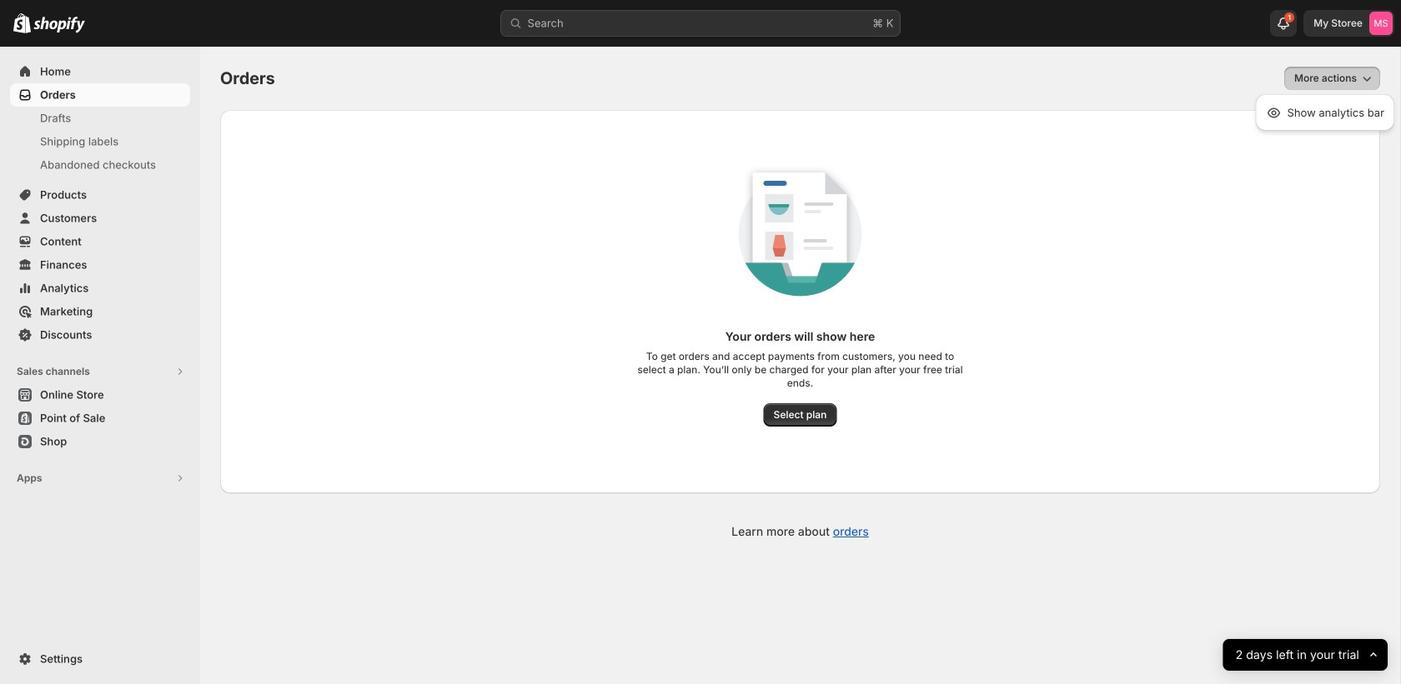 Task type: describe. For each thing, give the bounding box(es) containing it.
1 horizontal spatial shopify image
[[33, 16, 85, 33]]



Task type: locate. For each thing, give the bounding box(es) containing it.
0 horizontal spatial shopify image
[[13, 13, 31, 33]]

my storee image
[[1370, 12, 1393, 35]]

shopify image
[[13, 13, 31, 33], [33, 16, 85, 33]]



Task type: vqa. For each thing, say whether or not it's contained in the screenshot.
rightmost Shopify image
yes



